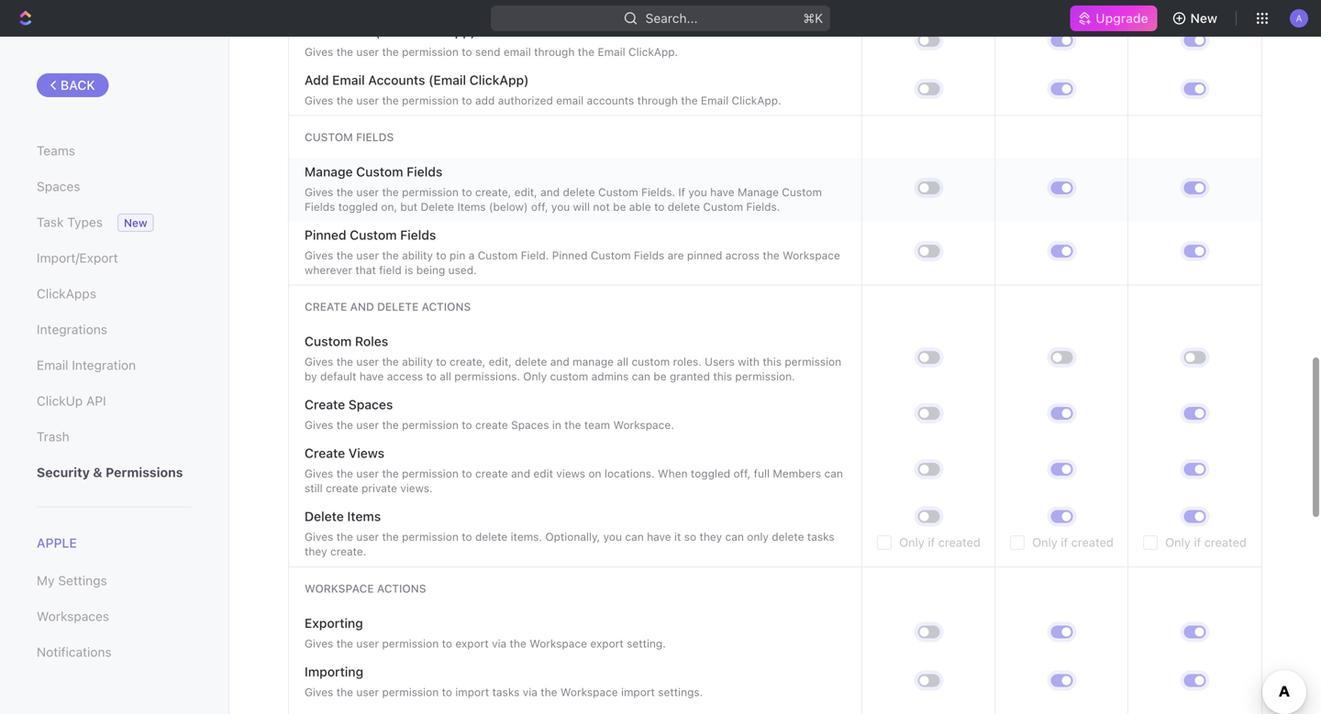 Task type: vqa. For each thing, say whether or not it's contained in the screenshot.
the Projects link
no



Task type: describe. For each thing, give the bounding box(es) containing it.
gives inside the exporting gives the user permission to export via the workspace export setting.
[[305, 638, 333, 651]]

not
[[593, 200, 610, 213]]

workspace inside importing gives the user permission to import tasks via the workspace import settings.
[[561, 686, 618, 699]]

used.
[[448, 264, 477, 277]]

field
[[379, 264, 402, 277]]

gives inside delete items gives the user the permission to delete items. optionally, you can have it so they can only delete tasks they create.
[[305, 531, 333, 544]]

0 horizontal spatial pinned
[[305, 227, 347, 243]]

can left "it"
[[625, 531, 644, 544]]

exporting gives the user permission to export via the workspace export setting.
[[305, 616, 666, 651]]

through inside add email accounts (email clickapp) gives the user the permission to add authorized email accounts through the email clickapp.
[[637, 94, 678, 107]]

custom fields
[[305, 131, 394, 144]]

across
[[726, 249, 760, 262]]

permission inside "create views gives the user the permission to create and edit views on locations. when toggled off, full members can still create private views."
[[402, 467, 459, 480]]

on
[[589, 467, 602, 480]]

roles
[[355, 334, 388, 349]]

edit, inside the custom roles gives the user the ability to create, edit, delete and manage all custom roles. users with this permission by default have access to all permissions. only custom admins can be granted this permission.
[[489, 356, 512, 368]]

send email (email clickapp) gives the user the permission to send email through the email clickapp.
[[305, 24, 678, 58]]

only
[[747, 531, 769, 544]]

items.
[[511, 531, 542, 544]]

can left only
[[726, 531, 744, 544]]

items inside manage custom fields gives the user the permission to create, edit, and delete custom fields. if you have manage custom fields toggled on, but delete items (below) off, you will not be able to delete custom fields.
[[457, 200, 486, 213]]

gives inside 'create spaces gives the user the permission to create spaces in the team workspace.'
[[305, 419, 333, 432]]

delete inside manage custom fields gives the user the permission to create, edit, and delete custom fields. if you have manage custom fields toggled on, but delete items (below) off, you will not be able to delete custom fields.
[[421, 200, 454, 213]]

email integration
[[37, 358, 136, 373]]

0 vertical spatial spaces
[[37, 179, 80, 194]]

&
[[93, 465, 102, 480]]

with
[[738, 356, 760, 368]]

clickapps
[[37, 286, 96, 301]]

upgrade link
[[1070, 6, 1158, 31]]

permission inside 'create spaces gives the user the permission to create spaces in the team workspace.'
[[402, 419, 459, 432]]

access
[[387, 370, 423, 383]]

to inside importing gives the user permission to import tasks via the workspace import settings.
[[442, 686, 452, 699]]

tasks inside importing gives the user permission to import tasks via the workspace import settings.
[[492, 686, 520, 699]]

teams
[[37, 143, 75, 158]]

1 vertical spatial pinned
[[552, 249, 588, 262]]

2 if from the left
[[1061, 536, 1068, 550]]

off, inside "create views gives the user the permission to create and edit views on locations. when toggled off, full members can still create private views."
[[734, 467, 751, 480]]

to right able
[[654, 200, 665, 213]]

gives inside the custom roles gives the user the ability to create, edit, delete and manage all custom roles. users with this permission by default have access to all permissions. only custom admins can be granted this permission.
[[305, 356, 333, 368]]

custom inside the custom roles gives the user the ability to create, edit, delete and manage all custom roles. users with this permission by default have access to all permissions. only custom admins can be granted this permission.
[[305, 334, 352, 349]]

toggled inside "create views gives the user the permission to create and edit views on locations. when toggled off, full members can still create private views."
[[691, 467, 731, 480]]

create for and
[[305, 300, 347, 313]]

1 vertical spatial custom
[[550, 370, 588, 383]]

private
[[362, 482, 397, 495]]

0 vertical spatial you
[[689, 186, 707, 199]]

integrations link
[[37, 314, 192, 346]]

workspace inside pinned custom fields gives the user the ability to pin a custom field. pinned custom fields are pinned across the workspace wherever that field is being used.
[[783, 249, 841, 262]]

are
[[668, 249, 684, 262]]

fields down accounts
[[356, 131, 394, 144]]

security & permissions
[[37, 465, 183, 480]]

by
[[305, 370, 317, 383]]

upgrade
[[1096, 11, 1149, 26]]

ability inside the custom roles gives the user the ability to create, edit, delete and manage all custom roles. users with this permission by default have access to all permissions. only custom admins can be granted this permission.
[[402, 356, 433, 368]]

spaces link
[[37, 171, 192, 202]]

fields up wherever
[[305, 200, 335, 213]]

0 vertical spatial all
[[617, 356, 629, 368]]

0 vertical spatial they
[[700, 531, 722, 544]]

clickup
[[37, 394, 83, 409]]

to right access
[[426, 370, 437, 383]]

is
[[405, 264, 413, 277]]

types
[[67, 215, 103, 230]]

clickapp) inside send email (email clickapp) gives the user the permission to send email through the email clickapp.
[[416, 24, 476, 39]]

able
[[629, 200, 651, 213]]

gives inside manage custom fields gives the user the permission to create, edit, and delete custom fields. if you have manage custom fields toggled on, but delete items (below) off, you will not be able to delete custom fields.
[[305, 186, 333, 199]]

views
[[349, 446, 385, 461]]

(below)
[[489, 200, 528, 213]]

email integration link
[[37, 350, 192, 381]]

delete inside delete items gives the user the permission to delete items. optionally, you can have it so they can only delete tasks they create.
[[305, 509, 344, 525]]

1 vertical spatial spaces
[[349, 397, 393, 412]]

send
[[475, 45, 501, 58]]

but
[[401, 200, 418, 213]]

edit, inside manage custom fields gives the user the permission to create, edit, and delete custom fields. if you have manage custom fields toggled on, but delete items (below) off, you will not be able to delete custom fields.
[[515, 186, 538, 199]]

permissions
[[106, 465, 183, 480]]

2 created from the left
[[1072, 536, 1114, 550]]

to inside delete items gives the user the permission to delete items. optionally, you can have it so they can only delete tasks they create.
[[462, 531, 472, 544]]

add
[[475, 94, 495, 107]]

create for views
[[305, 446, 345, 461]]

create, inside the custom roles gives the user the ability to create, edit, delete and manage all custom roles. users with this permission by default have access to all permissions. only custom admins can be granted this permission.
[[450, 356, 486, 368]]

workspace inside the exporting gives the user permission to export via the workspace export setting.
[[530, 638, 587, 651]]

back link
[[37, 73, 109, 97]]

user inside "create views gives the user the permission to create and edit views on locations. when toggled off, full members can still create private views."
[[356, 467, 379, 480]]

0 horizontal spatial they
[[305, 546, 327, 559]]

granted
[[670, 370, 710, 383]]

user inside add email accounts (email clickapp) gives the user the permission to add authorized email accounts through the email clickapp.
[[356, 94, 379, 107]]

being
[[416, 264, 445, 277]]

1 only if created from the left
[[900, 536, 981, 550]]

my settings
[[37, 574, 107, 589]]

delete items gives the user the permission to delete items. optionally, you can have it so they can only delete tasks they create.
[[305, 509, 835, 559]]

permission inside delete items gives the user the permission to delete items. optionally, you can have it so they can only delete tasks they create.
[[402, 531, 459, 544]]

1 created from the left
[[939, 536, 981, 550]]

1 horizontal spatial fields.
[[747, 200, 780, 213]]

edit
[[534, 467, 553, 480]]

3 only if created from the left
[[1166, 536, 1247, 550]]

and inside the custom roles gives the user the ability to create, edit, delete and manage all custom roles. users with this permission by default have access to all permissions. only custom admins can be granted this permission.
[[550, 356, 570, 368]]

workspaces
[[37, 610, 109, 625]]

1 horizontal spatial this
[[763, 356, 782, 368]]

importing
[[305, 665, 364, 680]]

import/export
[[37, 251, 118, 266]]

to inside 'create spaces gives the user the permission to create spaces in the team workspace.'
[[462, 419, 472, 432]]

fields left are
[[634, 249, 665, 262]]

admins
[[592, 370, 629, 383]]

3 if from the left
[[1194, 536, 1201, 550]]

be for create spaces
[[654, 370, 667, 383]]

import/export link
[[37, 243, 192, 274]]

permission.
[[735, 370, 795, 383]]

create for create views
[[475, 467, 508, 480]]

add
[[305, 72, 329, 88]]

setting.
[[627, 638, 666, 651]]

can inside "create views gives the user the permission to create and edit views on locations. when toggled off, full members can still create private views."
[[825, 467, 843, 480]]

gives inside add email accounts (email clickapp) gives the user the permission to add authorized email accounts through the email clickapp.
[[305, 94, 333, 107]]

views
[[557, 467, 586, 480]]

2 only if created from the left
[[1033, 536, 1114, 550]]

delete right only
[[772, 531, 804, 544]]

my
[[37, 574, 55, 589]]

roles.
[[673, 356, 702, 368]]

custom roles gives the user the ability to create, edit, delete and manage all custom roles. users with this permission by default have access to all permissions. only custom admins can be granted this permission.
[[305, 334, 842, 383]]

clickup api
[[37, 394, 106, 409]]

fields down but
[[400, 227, 436, 243]]

you inside delete items gives the user the permission to delete items. optionally, you can have it so they can only delete tasks they create.
[[604, 531, 622, 544]]

clickapp) inside add email accounts (email clickapp) gives the user the permission to add authorized email accounts through the email clickapp.
[[470, 72, 529, 88]]

0 horizontal spatial new
[[124, 217, 147, 229]]

ability inside pinned custom fields gives the user the ability to pin a custom field. pinned custom fields are pinned across the workspace wherever that field is being used.
[[402, 249, 433, 262]]

gives inside pinned custom fields gives the user the ability to pin a custom field. pinned custom fields are pinned across the workspace wherever that field is being used.
[[305, 249, 333, 262]]

workspace up 'exporting' at left
[[305, 583, 374, 596]]

1 vertical spatial actions
[[377, 583, 426, 596]]

1 import from the left
[[456, 686, 489, 699]]

accounts
[[587, 94, 634, 107]]

a
[[469, 249, 475, 262]]

task types
[[37, 215, 103, 230]]

will
[[573, 200, 590, 213]]

user inside the exporting gives the user permission to export via the workspace export setting.
[[356, 638, 379, 651]]

create.
[[330, 546, 366, 559]]

workspaces link
[[37, 602, 192, 633]]

trash link
[[37, 422, 192, 453]]

user inside delete items gives the user the permission to delete items. optionally, you can have it so they can only delete tasks they create.
[[356, 531, 379, 544]]

have inside delete items gives the user the permission to delete items. optionally, you can have it so they can only delete tasks they create.
[[647, 531, 671, 544]]

user inside manage custom fields gives the user the permission to create, edit, and delete custom fields. if you have manage custom fields toggled on, but delete items (below) off, you will not be able to delete custom fields.
[[356, 186, 379, 199]]

task
[[37, 215, 64, 230]]

delete up will
[[563, 186, 595, 199]]

exporting
[[305, 616, 363, 631]]

permission inside send email (email clickapp) gives the user the permission to send email through the email clickapp.
[[402, 45, 459, 58]]

off, inside manage custom fields gives the user the permission to create, edit, and delete custom fields. if you have manage custom fields toggled on, but delete items (below) off, you will not be able to delete custom fields.
[[531, 200, 548, 213]]

have inside the custom roles gives the user the ability to create, edit, delete and manage all custom roles. users with this permission by default have access to all permissions. only custom admins can be granted this permission.
[[360, 370, 384, 383]]

members
[[773, 467, 822, 480]]

⌘k
[[803, 11, 823, 26]]

clickup api link
[[37, 386, 192, 417]]

views.
[[400, 482, 433, 495]]

1 export from the left
[[456, 638, 489, 651]]

apple
[[37, 536, 77, 551]]

team
[[585, 419, 610, 432]]

0 vertical spatial custom
[[632, 356, 670, 368]]

can inside the custom roles gives the user the ability to create, edit, delete and manage all custom roles. users with this permission by default have access to all permissions. only custom admins can be granted this permission.
[[632, 370, 651, 383]]

in
[[552, 419, 562, 432]]

through inside send email (email clickapp) gives the user the permission to send email through the email clickapp.
[[534, 45, 575, 58]]

accounts
[[368, 72, 425, 88]]

email inside add email accounts (email clickapp) gives the user the permission to add authorized email accounts through the email clickapp.
[[556, 94, 584, 107]]

create views gives the user the permission to create and edit views on locations. when toggled off, full members can still create private views.
[[305, 446, 843, 495]]

new inside the new 'button'
[[1191, 11, 1218, 26]]

gives inside importing gives the user permission to import tasks via the workspace import settings.
[[305, 686, 333, 699]]

on,
[[381, 200, 397, 213]]

0 horizontal spatial you
[[552, 200, 570, 213]]



Task type: locate. For each thing, give the bounding box(es) containing it.
1 horizontal spatial created
[[1072, 536, 1114, 550]]

email inside send email (email clickapp) gives the user the permission to send email through the email clickapp.
[[504, 45, 531, 58]]

edit, up "permissions."
[[489, 356, 512, 368]]

gives up create.
[[305, 531, 333, 544]]

0 horizontal spatial custom
[[550, 370, 588, 383]]

1 vertical spatial items
[[347, 509, 381, 525]]

user inside send email (email clickapp) gives the user the permission to send email through the email clickapp.
[[356, 45, 379, 58]]

0 horizontal spatial through
[[534, 45, 575, 58]]

spaces left in
[[511, 419, 549, 432]]

clickapp. inside add email accounts (email clickapp) gives the user the permission to add authorized email accounts through the email clickapp.
[[732, 94, 781, 107]]

that
[[356, 264, 376, 277]]

this
[[763, 356, 782, 368], [713, 370, 732, 383]]

0 vertical spatial items
[[457, 200, 486, 213]]

delete
[[563, 186, 595, 199], [668, 200, 700, 213], [515, 356, 547, 368], [475, 531, 508, 544], [772, 531, 804, 544]]

1 vertical spatial email
[[556, 94, 584, 107]]

1 vertical spatial through
[[637, 94, 678, 107]]

be inside the custom roles gives the user the ability to create, edit, delete and manage all custom roles. users with this permission by default have access to all permissions. only custom admins can be granted this permission.
[[654, 370, 667, 383]]

and inside "create views gives the user the permission to create and edit views on locations. when toggled off, full members can still create private views."
[[511, 467, 531, 480]]

via inside importing gives the user permission to import tasks via the workspace import settings.
[[523, 686, 538, 699]]

0 horizontal spatial off,
[[531, 200, 548, 213]]

1 vertical spatial manage
[[738, 186, 779, 199]]

1 horizontal spatial via
[[523, 686, 538, 699]]

manage down 'custom fields'
[[305, 164, 353, 179]]

be left the granted
[[654, 370, 667, 383]]

1 if from the left
[[928, 536, 935, 550]]

wherever
[[305, 264, 352, 277]]

(email inside send email (email clickapp) gives the user the permission to send email through the email clickapp.
[[375, 24, 413, 39]]

3 gives from the top
[[305, 186, 333, 199]]

tasks right only
[[808, 531, 835, 544]]

1 horizontal spatial custom
[[632, 356, 670, 368]]

create right still
[[326, 482, 359, 495]]

created
[[939, 536, 981, 550], [1072, 536, 1114, 550], [1205, 536, 1247, 550]]

user down 'exporting' at left
[[356, 638, 379, 651]]

0 vertical spatial have
[[710, 186, 735, 199]]

8 user from the top
[[356, 531, 379, 544]]

0 vertical spatial this
[[763, 356, 782, 368]]

clickapp) up 'add'
[[470, 72, 529, 88]]

fields. up across
[[747, 200, 780, 213]]

pinned right field.
[[552, 249, 588, 262]]

pin
[[450, 249, 466, 262]]

1 horizontal spatial only if created
[[1033, 536, 1114, 550]]

workspace left settings.
[[561, 686, 618, 699]]

0 horizontal spatial toggled
[[338, 200, 378, 213]]

toggled inside manage custom fields gives the user the permission to create, edit, and delete custom fields. if you have manage custom fields toggled on, but delete items (below) off, you will not be able to delete custom fields.
[[338, 200, 378, 213]]

notifications link
[[37, 638, 192, 669]]

and left manage
[[550, 356, 570, 368]]

2 user from the top
[[356, 94, 379, 107]]

export left setting.
[[590, 638, 624, 651]]

0 horizontal spatial items
[[347, 509, 381, 525]]

10 gives from the top
[[305, 686, 333, 699]]

you left will
[[552, 200, 570, 213]]

1 horizontal spatial toggled
[[691, 467, 731, 480]]

they left create.
[[305, 546, 327, 559]]

1 horizontal spatial if
[[1061, 536, 1068, 550]]

1 horizontal spatial off,
[[734, 467, 751, 480]]

0 horizontal spatial if
[[928, 536, 935, 550]]

0 vertical spatial toggled
[[338, 200, 378, 213]]

4 gives from the top
[[305, 249, 333, 262]]

0 vertical spatial fields.
[[642, 186, 676, 199]]

via up importing gives the user permission to import tasks via the workspace import settings.
[[492, 638, 507, 651]]

user up that
[[356, 249, 379, 262]]

new button
[[1165, 4, 1229, 33]]

gives up still
[[305, 467, 333, 480]]

locations.
[[605, 467, 655, 480]]

0 vertical spatial pinned
[[305, 227, 347, 243]]

so
[[684, 531, 697, 544]]

integrations
[[37, 322, 107, 337]]

1 horizontal spatial import
[[621, 686, 655, 699]]

2 horizontal spatial if
[[1194, 536, 1201, 550]]

custom down manage
[[550, 370, 588, 383]]

create down wherever
[[305, 300, 347, 313]]

have left access
[[360, 370, 384, 383]]

custom left roles. at the right of the page
[[632, 356, 670, 368]]

my settings link
[[37, 566, 192, 597]]

off,
[[531, 200, 548, 213], [734, 467, 751, 480]]

5 gives from the top
[[305, 356, 333, 368]]

trash
[[37, 430, 69, 445]]

create for create spaces
[[475, 419, 508, 432]]

search...
[[646, 11, 698, 26]]

create spaces gives the user the permission to create spaces in the team workspace.
[[305, 397, 674, 432]]

be right not
[[613, 200, 626, 213]]

user
[[356, 45, 379, 58], [356, 94, 379, 107], [356, 186, 379, 199], [356, 249, 379, 262], [356, 356, 379, 368], [356, 419, 379, 432], [356, 467, 379, 480], [356, 531, 379, 544], [356, 638, 379, 651], [356, 686, 379, 699]]

1 horizontal spatial export
[[590, 638, 624, 651]]

and up pinned custom fields gives the user the ability to pin a custom field. pinned custom fields are pinned across the workspace wherever that field is being used.
[[541, 186, 560, 199]]

0 horizontal spatial only if created
[[900, 536, 981, 550]]

pinned custom fields gives the user the ability to pin a custom field. pinned custom fields are pinned across the workspace wherever that field is being used.
[[305, 227, 841, 277]]

user up create.
[[356, 531, 379, 544]]

via inside the exporting gives the user permission to export via the workspace export setting.
[[492, 638, 507, 651]]

0 vertical spatial create
[[475, 419, 508, 432]]

field.
[[521, 249, 549, 262]]

1 vertical spatial have
[[360, 370, 384, 383]]

2 vertical spatial you
[[604, 531, 622, 544]]

(email
[[375, 24, 413, 39], [429, 72, 466, 88]]

tasks inside delete items gives the user the permission to delete items. optionally, you can have it so they can only delete tasks they create.
[[808, 531, 835, 544]]

workspace actions
[[305, 583, 426, 596]]

notifications
[[37, 645, 112, 661]]

gives up by
[[305, 356, 333, 368]]

user inside importing gives the user permission to import tasks via the workspace import settings.
[[356, 686, 379, 699]]

delete up "permissions."
[[515, 356, 547, 368]]

(email up accounts
[[375, 24, 413, 39]]

send
[[305, 24, 336, 39]]

pinned up wherever
[[305, 227, 347, 243]]

create up still
[[305, 446, 345, 461]]

2 vertical spatial create
[[326, 482, 359, 495]]

create down default
[[305, 397, 345, 412]]

have left "it"
[[647, 531, 671, 544]]

manage up across
[[738, 186, 779, 199]]

9 gives from the top
[[305, 638, 333, 651]]

have right if
[[710, 186, 735, 199]]

user down importing
[[356, 686, 379, 699]]

0 horizontal spatial clickapp.
[[629, 45, 678, 58]]

1 horizontal spatial manage
[[738, 186, 779, 199]]

gives down 'custom fields'
[[305, 186, 333, 199]]

user inside pinned custom fields gives the user the ability to pin a custom field. pinned custom fields are pinned across the workspace wherever that field is being used.
[[356, 249, 379, 262]]

can right members
[[825, 467, 843, 480]]

to left pin
[[436, 249, 447, 262]]

still
[[305, 482, 323, 495]]

2 ability from the top
[[402, 356, 433, 368]]

be for pinned custom fields
[[613, 200, 626, 213]]

delete
[[421, 200, 454, 213], [377, 300, 419, 313], [305, 509, 344, 525]]

only inside the custom roles gives the user the ability to create, edit, delete and manage all custom roles. users with this permission by default have access to all permissions. only custom admins can be granted this permission.
[[523, 370, 547, 383]]

permission inside the custom roles gives the user the ability to create, edit, delete and manage all custom roles. users with this permission by default have access to all permissions. only custom admins can be granted this permission.
[[785, 356, 842, 368]]

create inside 'create spaces gives the user the permission to create spaces in the team workspace.'
[[475, 419, 508, 432]]

edit, up (below)
[[515, 186, 538, 199]]

clickapp.
[[629, 45, 678, 58], [732, 94, 781, 107]]

when
[[658, 467, 688, 480]]

gives down add
[[305, 94, 333, 107]]

2 import from the left
[[621, 686, 655, 699]]

user down "roles"
[[356, 356, 379, 368]]

6 user from the top
[[356, 419, 379, 432]]

permission inside the exporting gives the user permission to export via the workspace export setting.
[[382, 638, 439, 651]]

1 horizontal spatial clickapp.
[[732, 94, 781, 107]]

0 vertical spatial ability
[[402, 249, 433, 262]]

via down the exporting gives the user permission to export via the workspace export setting.
[[523, 686, 538, 699]]

2 horizontal spatial have
[[710, 186, 735, 199]]

through up add email accounts (email clickapp) gives the user the permission to add authorized email accounts through the email clickapp.
[[534, 45, 575, 58]]

0 vertical spatial clickapp)
[[416, 24, 476, 39]]

fields. up able
[[642, 186, 676, 199]]

create left edit
[[475, 467, 508, 480]]

all right access
[[440, 370, 451, 383]]

pinned
[[687, 249, 723, 262]]

to left items.
[[462, 531, 472, 544]]

5 user from the top
[[356, 356, 379, 368]]

8 gives from the top
[[305, 531, 333, 544]]

0 horizontal spatial edit,
[[489, 356, 512, 368]]

to left 'add'
[[462, 94, 472, 107]]

delete right but
[[421, 200, 454, 213]]

0 vertical spatial (email
[[375, 24, 413, 39]]

to down the exporting gives the user permission to export via the workspace export setting.
[[442, 686, 452, 699]]

2 horizontal spatial spaces
[[511, 419, 549, 432]]

this up permission.
[[763, 356, 782, 368]]

permission inside manage custom fields gives the user the permission to create, edit, and delete custom fields. if you have manage custom fields toggled on, but delete items (below) off, you will not be able to delete custom fields.
[[402, 186, 459, 199]]

create, inside manage custom fields gives the user the permission to create, edit, and delete custom fields. if you have manage custom fields toggled on, but delete items (below) off, you will not be able to delete custom fields.
[[475, 186, 511, 199]]

user down accounts
[[356, 94, 379, 107]]

add email accounts (email clickapp) gives the user the permission to add authorized email accounts through the email clickapp.
[[305, 72, 781, 107]]

export up importing gives the user permission to import tasks via the workspace import settings.
[[456, 638, 489, 651]]

0 horizontal spatial import
[[456, 686, 489, 699]]

to inside pinned custom fields gives the user the ability to pin a custom field. pinned custom fields are pinned across the workspace wherever that field is being used.
[[436, 249, 447, 262]]

0 horizontal spatial email
[[504, 45, 531, 58]]

1 vertical spatial via
[[523, 686, 538, 699]]

user inside the custom roles gives the user the ability to create, edit, delete and manage all custom roles. users with this permission by default have access to all permissions. only custom admins can be granted this permission.
[[356, 356, 379, 368]]

gives
[[305, 45, 333, 58], [305, 94, 333, 107], [305, 186, 333, 199], [305, 249, 333, 262], [305, 356, 333, 368], [305, 419, 333, 432], [305, 467, 333, 480], [305, 531, 333, 544], [305, 638, 333, 651], [305, 686, 333, 699]]

security & permissions link
[[37, 458, 192, 489]]

1 vertical spatial ability
[[402, 356, 433, 368]]

1 horizontal spatial all
[[617, 356, 629, 368]]

0 horizontal spatial fields.
[[642, 186, 676, 199]]

2 horizontal spatial you
[[689, 186, 707, 199]]

2 vertical spatial have
[[647, 531, 671, 544]]

full
[[754, 467, 770, 480]]

2 vertical spatial delete
[[305, 509, 344, 525]]

this down "users"
[[713, 370, 732, 383]]

create, up "permissions."
[[450, 356, 486, 368]]

7 user from the top
[[356, 467, 379, 480]]

items inside delete items gives the user the permission to delete items. optionally, you can have it so they can only delete tasks they create.
[[347, 509, 381, 525]]

1 horizontal spatial new
[[1191, 11, 1218, 26]]

2 create from the top
[[305, 397, 345, 412]]

security
[[37, 465, 90, 480]]

items left (below)
[[457, 200, 486, 213]]

permission inside add email accounts (email clickapp) gives the user the permission to add authorized email accounts through the email clickapp.
[[402, 94, 459, 107]]

workspace right across
[[783, 249, 841, 262]]

to up 'create spaces gives the user the permission to create spaces in the team workspace.'
[[436, 356, 447, 368]]

users
[[705, 356, 735, 368]]

to down 'create spaces gives the user the permission to create spaces in the team workspace.'
[[462, 467, 472, 480]]

1 horizontal spatial (email
[[429, 72, 466, 88]]

can right admins
[[632, 370, 651, 383]]

0 vertical spatial create,
[[475, 186, 511, 199]]

9 user from the top
[[356, 638, 379, 651]]

create and delete actions
[[305, 300, 471, 313]]

actions
[[422, 300, 471, 313], [377, 583, 426, 596]]

fields up but
[[407, 164, 443, 179]]

0 horizontal spatial manage
[[305, 164, 353, 179]]

have inside manage custom fields gives the user the permission to create, edit, and delete custom fields. if you have manage custom fields toggled on, but delete items (below) off, you will not be able to delete custom fields.
[[710, 186, 735, 199]]

1 vertical spatial fields.
[[747, 200, 780, 213]]

you right optionally,
[[604, 531, 622, 544]]

1 vertical spatial new
[[124, 217, 147, 229]]

and
[[541, 186, 560, 199], [350, 300, 374, 313], [550, 356, 570, 368], [511, 467, 531, 480]]

0 vertical spatial new
[[1191, 11, 1218, 26]]

only
[[523, 370, 547, 383], [900, 536, 925, 550], [1033, 536, 1058, 550], [1166, 536, 1191, 550]]

to inside send email (email clickapp) gives the user the permission to send email through the email clickapp.
[[462, 45, 472, 58]]

0 horizontal spatial tasks
[[492, 686, 520, 699]]

gives down by
[[305, 419, 333, 432]]

0 vertical spatial through
[[534, 45, 575, 58]]

0 vertical spatial via
[[492, 638, 507, 651]]

0 horizontal spatial this
[[713, 370, 732, 383]]

manage custom fields gives the user the permission to create, edit, and delete custom fields. if you have manage custom fields toggled on, but delete items (below) off, you will not be able to delete custom fields.
[[305, 164, 822, 213]]

1 horizontal spatial you
[[604, 531, 622, 544]]

(email inside add email accounts (email clickapp) gives the user the permission to add authorized email accounts through the email clickapp.
[[429, 72, 466, 88]]

2 vertical spatial create
[[305, 446, 345, 461]]

ability up access
[[402, 356, 433, 368]]

1 vertical spatial you
[[552, 200, 570, 213]]

through
[[534, 45, 575, 58], [637, 94, 678, 107]]

1 horizontal spatial items
[[457, 200, 486, 213]]

1 vertical spatial create
[[475, 467, 508, 480]]

clickapp) up send
[[416, 24, 476, 39]]

have
[[710, 186, 735, 199], [360, 370, 384, 383], [647, 531, 671, 544]]

tasks
[[808, 531, 835, 544], [492, 686, 520, 699]]

to inside add email accounts (email clickapp) gives the user the permission to add authorized email accounts through the email clickapp.
[[462, 94, 472, 107]]

(email right accounts
[[429, 72, 466, 88]]

import down the exporting gives the user permission to export via the workspace export setting.
[[456, 686, 489, 699]]

2 vertical spatial spaces
[[511, 419, 549, 432]]

create inside 'create spaces gives the user the permission to create spaces in the team workspace.'
[[305, 397, 345, 412]]

delete left items.
[[475, 531, 508, 544]]

0 horizontal spatial all
[[440, 370, 451, 383]]

1 vertical spatial all
[[440, 370, 451, 383]]

to inside "create views gives the user the permission to create and edit views on locations. when toggled off, full members can still create private views."
[[462, 467, 472, 480]]

they
[[700, 531, 722, 544], [305, 546, 327, 559]]

to
[[462, 45, 472, 58], [462, 94, 472, 107], [462, 186, 472, 199], [654, 200, 665, 213], [436, 249, 447, 262], [436, 356, 447, 368], [426, 370, 437, 383], [462, 419, 472, 432], [462, 467, 472, 480], [462, 531, 472, 544], [442, 638, 452, 651], [442, 686, 452, 699]]

email
[[339, 24, 372, 39], [598, 45, 626, 58], [332, 72, 365, 88], [701, 94, 729, 107], [37, 358, 68, 373]]

manage
[[305, 164, 353, 179], [738, 186, 779, 199]]

items down private
[[347, 509, 381, 525]]

tasks down the exporting gives the user permission to export via the workspace export setting.
[[492, 686, 520, 699]]

2 export from the left
[[590, 638, 624, 651]]

1 horizontal spatial pinned
[[552, 249, 588, 262]]

clickapp. inside send email (email clickapp) gives the user the permission to send email through the email clickapp.
[[629, 45, 678, 58]]

3 created from the left
[[1205, 536, 1247, 550]]

0 vertical spatial clickapp.
[[629, 45, 678, 58]]

back
[[61, 78, 95, 93]]

0 horizontal spatial spaces
[[37, 179, 80, 194]]

toggled right when
[[691, 467, 731, 480]]

0 vertical spatial manage
[[305, 164, 353, 179]]

0 vertical spatial email
[[504, 45, 531, 58]]

1 vertical spatial off,
[[734, 467, 751, 480]]

you
[[689, 186, 707, 199], [552, 200, 570, 213], [604, 531, 622, 544]]

2 horizontal spatial created
[[1205, 536, 1247, 550]]

2 gives from the top
[[305, 94, 333, 107]]

they right so
[[700, 531, 722, 544]]

user down 'custom fields'
[[356, 186, 379, 199]]

permission inside importing gives the user permission to import tasks via the workspace import settings.
[[382, 686, 439, 699]]

1 vertical spatial this
[[713, 370, 732, 383]]

delete inside the custom roles gives the user the ability to create, edit, delete and manage all custom roles. users with this permission by default have access to all permissions. only custom admins can be granted this permission.
[[515, 356, 547, 368]]

7 gives from the top
[[305, 467, 333, 480]]

import
[[456, 686, 489, 699], [621, 686, 655, 699]]

1 vertical spatial toggled
[[691, 467, 731, 480]]

can
[[632, 370, 651, 383], [825, 467, 843, 480], [625, 531, 644, 544], [726, 531, 744, 544]]

4 user from the top
[[356, 249, 379, 262]]

1 create from the top
[[305, 300, 347, 313]]

user up views
[[356, 419, 379, 432]]

create for spaces
[[305, 397, 345, 412]]

1 vertical spatial be
[[654, 370, 667, 383]]

2 horizontal spatial delete
[[421, 200, 454, 213]]

0 vertical spatial edit,
[[515, 186, 538, 199]]

default
[[320, 370, 356, 383]]

spaces down default
[[349, 397, 393, 412]]

teams link
[[37, 135, 192, 167]]

via
[[492, 638, 507, 651], [523, 686, 538, 699]]

6 gives from the top
[[305, 419, 333, 432]]

fields.
[[642, 186, 676, 199], [747, 200, 780, 213]]

permission
[[402, 45, 459, 58], [402, 94, 459, 107], [402, 186, 459, 199], [785, 356, 842, 368], [402, 419, 459, 432], [402, 467, 459, 480], [402, 531, 459, 544], [382, 638, 439, 651], [382, 686, 439, 699]]

workspace.
[[613, 419, 674, 432]]

0 horizontal spatial be
[[613, 200, 626, 213]]

gives down importing
[[305, 686, 333, 699]]

api
[[86, 394, 106, 409]]

only if created
[[900, 536, 981, 550], [1033, 536, 1114, 550], [1166, 536, 1247, 550]]

3 create from the top
[[305, 446, 345, 461]]

delete down field
[[377, 300, 419, 313]]

settings.
[[658, 686, 703, 699]]

gives inside send email (email clickapp) gives the user the permission to send email through the email clickapp.
[[305, 45, 333, 58]]

and up "roles"
[[350, 300, 374, 313]]

1 ability from the top
[[402, 249, 433, 262]]

1 horizontal spatial delete
[[377, 300, 419, 313]]

1 user from the top
[[356, 45, 379, 58]]

spaces down teams
[[37, 179, 80, 194]]

1 vertical spatial create,
[[450, 356, 486, 368]]

integration
[[72, 358, 136, 373]]

1 horizontal spatial have
[[647, 531, 671, 544]]

10 user from the top
[[356, 686, 379, 699]]

create down "permissions."
[[475, 419, 508, 432]]

delete down if
[[668, 200, 700, 213]]

1 vertical spatial clickapp)
[[470, 72, 529, 88]]

to inside the exporting gives the user permission to export via the workspace export setting.
[[442, 638, 452, 651]]

and inside manage custom fields gives the user the permission to create, edit, and delete custom fields. if you have manage custom fields toggled on, but delete items (below) off, you will not be able to delete custom fields.
[[541, 186, 560, 199]]

1 horizontal spatial be
[[654, 370, 667, 383]]

ability
[[402, 249, 433, 262], [402, 356, 433, 368]]

0 horizontal spatial delete
[[305, 509, 344, 525]]

optionally,
[[545, 531, 600, 544]]

3 user from the top
[[356, 186, 379, 199]]

off, right (below)
[[531, 200, 548, 213]]

all up admins
[[617, 356, 629, 368]]

gives inside "create views gives the user the permission to create and edit views on locations. when toggled off, full members can still create private views."
[[305, 467, 333, 480]]

gives up wherever
[[305, 249, 333, 262]]

off, left the full
[[734, 467, 751, 480]]

a button
[[1285, 4, 1314, 33]]

0 horizontal spatial (email
[[375, 24, 413, 39]]

create, up (below)
[[475, 186, 511, 199]]

create inside "create views gives the user the permission to create and edit views on locations. when toggled off, full members can still create private views."
[[305, 446, 345, 461]]

1 vertical spatial clickapp.
[[732, 94, 781, 107]]

to up importing gives the user permission to import tasks via the workspace import settings.
[[442, 638, 452, 651]]

spaces
[[37, 179, 80, 194], [349, 397, 393, 412], [511, 419, 549, 432]]

1 horizontal spatial they
[[700, 531, 722, 544]]

1 gives from the top
[[305, 45, 333, 58]]

new up "import/export" link
[[124, 217, 147, 229]]

user inside 'create spaces gives the user the permission to create spaces in the team workspace.'
[[356, 419, 379, 432]]

user up private
[[356, 467, 379, 480]]

0 vertical spatial actions
[[422, 300, 471, 313]]

to up a
[[462, 186, 472, 199]]

be inside manage custom fields gives the user the permission to create, edit, and delete custom fields. if you have manage custom fields toggled on, but delete items (below) off, you will not be able to delete custom fields.
[[613, 200, 626, 213]]

import left settings.
[[621, 686, 655, 699]]



